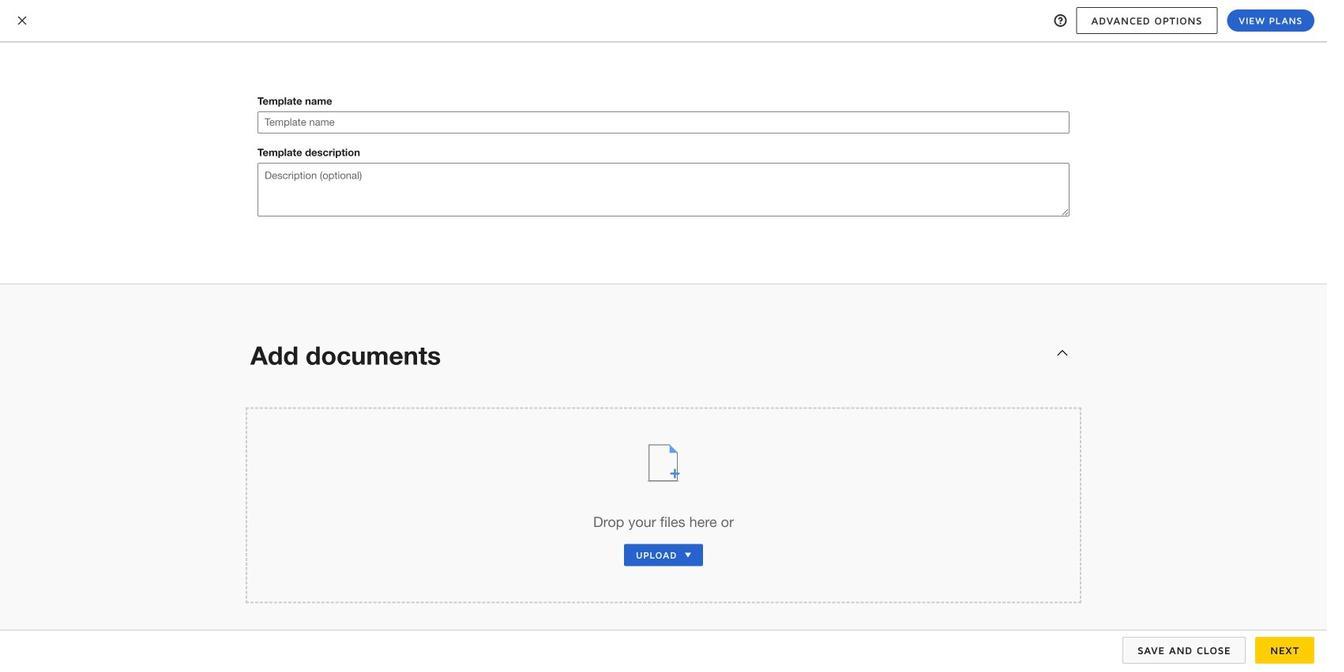 Task type: describe. For each thing, give the bounding box(es) containing it.
Description (optional) text field
[[258, 163, 1070, 217]]



Task type: locate. For each thing, give the bounding box(es) containing it.
Template name text field
[[258, 112, 1070, 133]]



Task type: vqa. For each thing, say whether or not it's contained in the screenshot.
Description (optional) Text Box
yes



